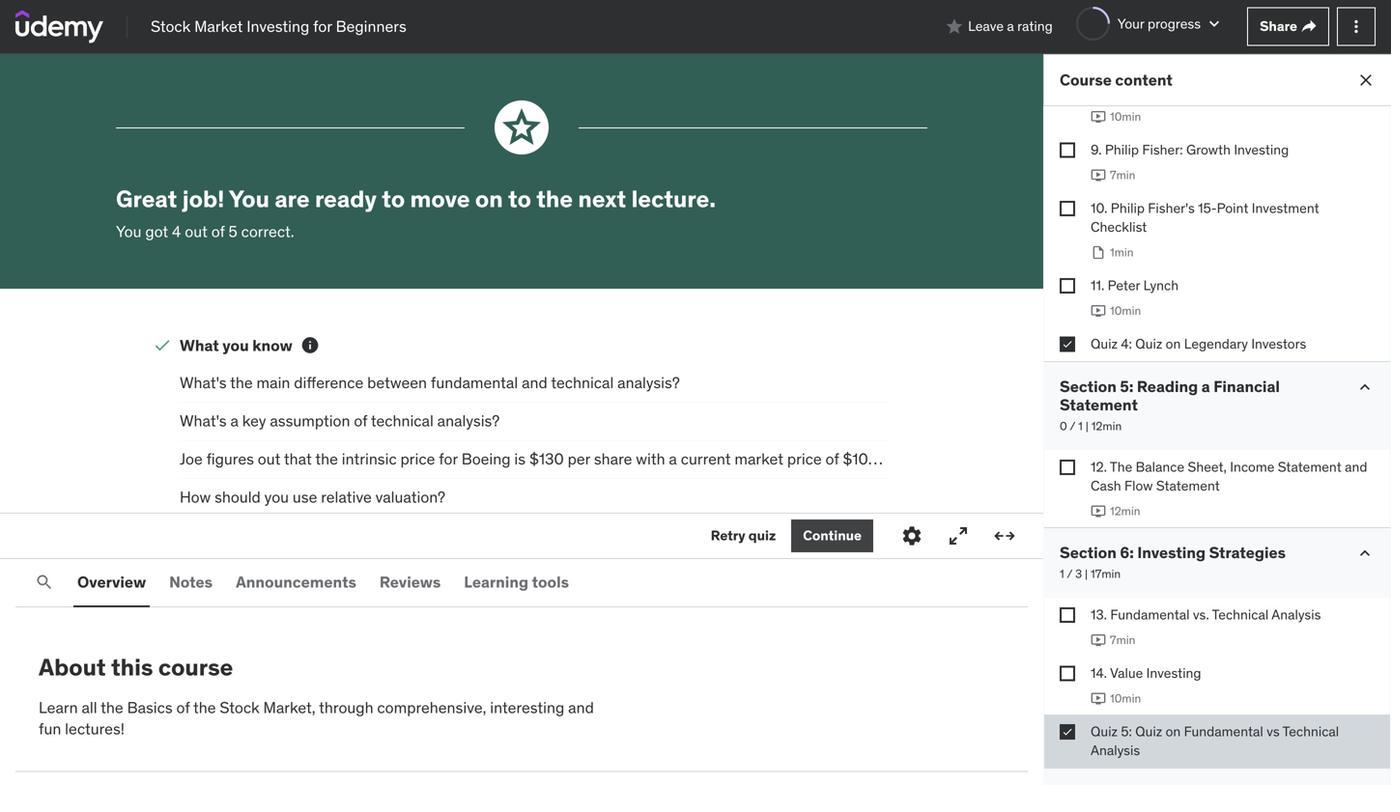 Task type: vqa. For each thing, say whether or not it's contained in the screenshot.
STOCK within Learn all the Basics of the Stock Market, through comprehensive, interesting and fun lectures!
yes



Task type: locate. For each thing, give the bounding box(es) containing it.
balance
[[1136, 459, 1185, 476]]

0 vertical spatial technical
[[551, 373, 614, 393]]

xsmall image
[[1302, 19, 1317, 34], [1060, 201, 1076, 216], [1060, 278, 1076, 294], [1060, 666, 1076, 682]]

stock left the market
[[151, 16, 191, 36]]

0 horizontal spatial joe
[[180, 449, 203, 469]]

share
[[594, 449, 633, 469], [1302, 449, 1340, 469]]

on left legendary
[[1166, 335, 1181, 353]]

a left key on the left of the page
[[230, 411, 239, 431]]

on right move
[[475, 185, 503, 214]]

reading
[[1138, 377, 1199, 397]]

investing inside stock market investing for beginners 'link'
[[247, 16, 310, 36]]

section 6: investing strategies button
[[1060, 543, 1287, 563]]

3 xsmall image from the top
[[1060, 460, 1076, 476]]

1 vertical spatial statement
[[1279, 459, 1342, 476]]

1 xsmall image from the top
[[1060, 143, 1076, 158]]

of left 5
[[211, 222, 225, 241]]

get info image
[[300, 336, 320, 355]]

learning tools button
[[460, 560, 573, 606]]

1 vertical spatial /
[[1067, 567, 1073, 582]]

what's for what's a key assumption of technical analysis?
[[180, 411, 227, 431]]

technical down between
[[371, 411, 434, 431]]

0 vertical spatial philip
[[1106, 141, 1140, 158]]

0 vertical spatial section
[[1060, 377, 1117, 397]]

fisher's
[[1149, 199, 1195, 217]]

valuation?
[[376, 487, 446, 507]]

the inside great job! you are ready to move on to the next lecture. you got 4 out of 5 correct.
[[537, 185, 573, 214]]

0 vertical spatial out
[[185, 222, 208, 241]]

7min for fundamental
[[1111, 633, 1136, 648]]

fundamental
[[431, 373, 518, 393]]

1 vertical spatial for
[[439, 449, 458, 469]]

1 vertical spatial 5:
[[1122, 723, 1133, 741]]

0 horizontal spatial stock
[[151, 16, 191, 36]]

play philip fisher: growth investing image
[[1091, 168, 1107, 183]]

joe
[[180, 449, 203, 469], [898, 449, 921, 469]]

what's
[[180, 373, 227, 393], [180, 411, 227, 431]]

joe up how
[[180, 449, 203, 469]]

1 vertical spatial you
[[265, 487, 289, 507]]

/ inside section 5: reading a financial statement 0 / 1 | 12min
[[1070, 419, 1076, 434]]

you left use
[[265, 487, 289, 507]]

1 horizontal spatial current
[[1248, 449, 1298, 469]]

boeing,
[[1026, 449, 1079, 469]]

1
[[1079, 419, 1083, 434], [1060, 567, 1065, 582]]

for left beginners
[[313, 16, 332, 36]]

stock market investing for beginners link
[[151, 16, 407, 37]]

and inside button
[[522, 373, 548, 393]]

what's a key assumption of technical analysis? button
[[180, 411, 500, 432]]

statement inside section 5: reading a financial statement 0 / 1 | 12min
[[1060, 395, 1139, 415]]

1 vertical spatial what's
[[180, 411, 227, 431]]

statement down sheet,
[[1157, 478, 1221, 495]]

quiz down 14. value investing
[[1136, 723, 1163, 741]]

quiz left 4:
[[1091, 335, 1118, 353]]

0 vertical spatial stock
[[151, 16, 191, 36]]

investing right 6:
[[1138, 543, 1206, 563]]

investing for section 6: investing strategies 1 / 3 | 17min
[[1138, 543, 1206, 563]]

cash
[[1091, 478, 1122, 495]]

1 vertical spatial stock
[[220, 698, 260, 718]]

1 horizontal spatial joe
[[898, 449, 921, 469]]

the
[[1110, 459, 1133, 476]]

7min right play philip fisher: growth investing icon
[[1111, 168, 1136, 183]]

for left boeing
[[439, 449, 458, 469]]

current right sheet,
[[1248, 449, 1298, 469]]

1 horizontal spatial and
[[568, 698, 594, 718]]

10min right play warren buffett: value investing image
[[1111, 109, 1142, 124]]

share left with on the bottom of the page
[[594, 449, 633, 469]]

rating
[[1018, 18, 1053, 35]]

4
[[172, 222, 181, 241]]

joe right if
[[898, 449, 921, 469]]

philip for 10.
[[1111, 199, 1145, 217]]

1 vertical spatial analysis?
[[438, 411, 500, 431]]

xsmall image
[[1060, 143, 1076, 158], [1060, 337, 1076, 352], [1060, 460, 1076, 476], [1060, 608, 1076, 623], [1060, 725, 1076, 740]]

/ inside section 6: investing strategies 1 / 3 | 17min
[[1067, 567, 1073, 582]]

3 10min from the top
[[1111, 692, 1142, 707]]

0 horizontal spatial statement
[[1060, 395, 1139, 415]]

0 vertical spatial 7min
[[1111, 168, 1136, 183]]

2 10min from the top
[[1111, 303, 1142, 318]]

10min down the peter
[[1111, 303, 1142, 318]]

0 vertical spatial and
[[522, 373, 548, 393]]

stock
[[151, 16, 191, 36], [220, 698, 260, 718]]

xsmall image left 11.
[[1060, 278, 1076, 294]]

technical up $130 per
[[551, 373, 614, 393]]

0 horizontal spatial out
[[185, 222, 208, 241]]

quiz
[[1091, 335, 1118, 353], [1136, 335, 1163, 353], [1091, 723, 1118, 741], [1136, 723, 1163, 741]]

1 vertical spatial fundamental
[[1185, 723, 1264, 741]]

investing right the market
[[247, 16, 310, 36]]

what's the main difference between fundamental and technical analysis? button
[[180, 373, 680, 394]]

2 horizontal spatial and
[[1346, 459, 1368, 476]]

12min inside section 5: reading a financial statement 0 / 1 | 12min
[[1092, 419, 1122, 434]]

technical
[[551, 373, 614, 393], [371, 411, 434, 431]]

continue
[[803, 527, 862, 545]]

0 vertical spatial you
[[229, 185, 270, 214]]

0 vertical spatial 10min
[[1111, 109, 1142, 124]]

sidebar element
[[1044, 4, 1392, 786]]

/ right 0 on the right of the page
[[1070, 419, 1076, 434]]

the left next
[[537, 185, 573, 214]]

0 vertical spatial statement
[[1060, 395, 1139, 415]]

how should you use relative valuation? button
[[180, 487, 446, 509]]

0 vertical spatial 5:
[[1121, 377, 1134, 397]]

fundamental left vs.
[[1111, 607, 1190, 624]]

vs.
[[1194, 607, 1210, 624]]

technical right the vs
[[1283, 723, 1340, 741]]

0 horizontal spatial analysis?
[[438, 411, 500, 431]]

1 horizontal spatial price
[[788, 449, 822, 469]]

joe figures out that the intrinsic price for boeing is $130 per share with a current market price of $100. if joe buys shares in boeing, how long will it take the current share price to button
[[180, 449, 1392, 470]]

1 10min from the top
[[1111, 109, 1142, 124]]

you right 'what'
[[223, 336, 249, 356]]

share right income
[[1302, 449, 1340, 469]]

section inside section 6: investing strategies 1 / 3 | 17min
[[1060, 543, 1117, 563]]

what's the main difference between fundamental and technical analysis?
[[180, 373, 680, 393]]

statement right income
[[1279, 459, 1342, 476]]

market
[[735, 449, 784, 469]]

investing right value
[[1147, 665, 1202, 682]]

0 vertical spatial fundamental
[[1111, 607, 1190, 624]]

fundamental
[[1111, 607, 1190, 624], [1185, 723, 1264, 741]]

5 xsmall image from the top
[[1060, 725, 1076, 740]]

5: inside section 5: reading a financial statement 0 / 1 | 12min
[[1121, 377, 1134, 397]]

comprehensive,
[[377, 698, 487, 718]]

quiz down the "play value investing" icon at the bottom of the page
[[1091, 723, 1118, 741]]

move
[[410, 185, 470, 214]]

close course content sidebar image
[[1357, 71, 1376, 90]]

1 what's from the top
[[180, 373, 227, 393]]

figures
[[206, 449, 254, 469]]

is
[[515, 449, 526, 469]]

of left $100.
[[826, 449, 839, 469]]

xsmall image left the 10.
[[1060, 201, 1076, 216]]

1 horizontal spatial analysis?
[[618, 373, 680, 393]]

1 7min from the top
[[1111, 168, 1136, 183]]

out left that at left
[[258, 449, 281, 469]]

2 horizontal spatial statement
[[1279, 459, 1342, 476]]

0 vertical spatial on
[[475, 185, 503, 214]]

fundamental inside quiz 5: quiz on fundamental vs technical analysis
[[1185, 723, 1264, 741]]

and inside 12. the balance sheet, income statement and cash flow statement
[[1346, 459, 1368, 476]]

1 horizontal spatial stock
[[220, 698, 260, 718]]

you left got
[[116, 222, 142, 241]]

xsmall image left 14.
[[1060, 666, 1076, 682]]

0 horizontal spatial technical
[[1213, 607, 1269, 624]]

strategies
[[1210, 543, 1287, 563]]

1 | from the top
[[1086, 419, 1089, 434]]

you up 5
[[229, 185, 270, 214]]

0 vertical spatial /
[[1070, 419, 1076, 434]]

section for /
[[1060, 543, 1117, 563]]

for
[[313, 16, 332, 36], [439, 449, 458, 469]]

0 horizontal spatial current
[[681, 449, 731, 469]]

0 horizontal spatial to
[[382, 185, 405, 214]]

5: down value
[[1122, 723, 1133, 741]]

0 vertical spatial |
[[1086, 419, 1089, 434]]

of up the intrinsic
[[354, 411, 368, 431]]

2 price from the left
[[788, 449, 822, 469]]

2 horizontal spatial price
[[1344, 449, 1379, 469]]

5: inside quiz 5: quiz on fundamental vs technical analysis
[[1122, 723, 1133, 741]]

2 section from the top
[[1060, 543, 1117, 563]]

1 price from the left
[[401, 449, 435, 469]]

/ left 3
[[1067, 567, 1073, 582]]

market
[[194, 16, 243, 36]]

12. the balance sheet, income statement and cash flow statement
[[1091, 459, 1368, 495]]

on
[[475, 185, 503, 214], [1166, 335, 1181, 353], [1166, 723, 1181, 741]]

on down 14. value investing
[[1166, 723, 1181, 741]]

lectures!
[[65, 720, 125, 740]]

2 vertical spatial statement
[[1157, 478, 1221, 495]]

play the balance sheet, income statement and cash flow statement image
[[1091, 504, 1107, 520]]

great
[[116, 185, 177, 214]]

for inside 'link'
[[313, 16, 332, 36]]

current left market
[[681, 449, 731, 469]]

7min right 'play fundamental vs. technical analysis' image
[[1111, 633, 1136, 648]]

what you know
[[180, 336, 293, 356]]

2 7min from the top
[[1111, 633, 1136, 648]]

of right basics
[[176, 698, 190, 718]]

0 vertical spatial 12min
[[1092, 419, 1122, 434]]

sheet,
[[1188, 459, 1227, 476]]

out right 4
[[185, 222, 208, 241]]

| right 0 on the right of the page
[[1086, 419, 1089, 434]]

0 vertical spatial you
[[223, 336, 249, 356]]

$130 per
[[530, 449, 591, 469]]

1 inside section 5: reading a financial statement 0 / 1 | 12min
[[1079, 419, 1083, 434]]

1 horizontal spatial technical
[[1283, 723, 1340, 741]]

1 vertical spatial technical
[[1283, 723, 1340, 741]]

lynch
[[1144, 277, 1179, 294]]

out
[[185, 222, 208, 241], [258, 449, 281, 469]]

philip right 9.
[[1106, 141, 1140, 158]]

1 left 3
[[1060, 567, 1065, 582]]

12min up how
[[1092, 419, 1122, 434]]

1 horizontal spatial analysis
[[1272, 607, 1322, 624]]

are
[[275, 185, 310, 214]]

12min
[[1092, 419, 1122, 434], [1111, 504, 1141, 519]]

flow
[[1125, 478, 1154, 495]]

1 vertical spatial philip
[[1111, 199, 1145, 217]]

the right all
[[101, 698, 123, 718]]

analysis?
[[618, 373, 680, 393], [438, 411, 500, 431]]

1 vertical spatial |
[[1085, 567, 1088, 582]]

should
[[215, 487, 261, 507]]

1 vertical spatial and
[[1346, 459, 1368, 476]]

0 horizontal spatial analysis
[[1091, 742, 1141, 760]]

4 xsmall image from the top
[[1060, 608, 1076, 623]]

0 horizontal spatial 1
[[1060, 567, 1065, 582]]

2 what's from the top
[[180, 411, 227, 431]]

1 horizontal spatial to
[[508, 185, 532, 214]]

and
[[522, 373, 548, 393], [1346, 459, 1368, 476], [568, 698, 594, 718]]

xsmall image for 13. fundamental vs. technical analysis
[[1060, 608, 1076, 623]]

1 share from the left
[[594, 449, 633, 469]]

retry
[[711, 527, 746, 545]]

technical right vs.
[[1213, 607, 1269, 624]]

section 5: reading a financial statement 0 / 1 | 12min
[[1060, 377, 1281, 434]]

section up 3
[[1060, 543, 1117, 563]]

section up 0 on the right of the page
[[1060, 377, 1117, 397]]

main
[[257, 373, 290, 393]]

10min down value
[[1111, 692, 1142, 707]]

statement up 0 on the right of the page
[[1060, 395, 1139, 415]]

3
[[1076, 567, 1083, 582]]

you
[[229, 185, 270, 214], [116, 222, 142, 241]]

1 horizontal spatial share
[[1302, 449, 1340, 469]]

xsmall image for 9. philip fisher: growth investing
[[1060, 143, 1076, 158]]

2 vertical spatial on
[[1166, 723, 1181, 741]]

0 horizontal spatial share
[[594, 449, 633, 469]]

investing inside section 6: investing strategies 1 / 3 | 17min
[[1138, 543, 1206, 563]]

| inside section 5: reading a financial statement 0 / 1 | 12min
[[1086, 419, 1089, 434]]

1 vertical spatial 7min
[[1111, 633, 1136, 648]]

fundamental left the vs
[[1185, 723, 1264, 741]]

1 vertical spatial analysis
[[1091, 742, 1141, 760]]

small image inside leave a rating button
[[945, 17, 965, 36]]

analysis down strategies
[[1272, 607, 1322, 624]]

xsmall image right "share"
[[1302, 19, 1317, 34]]

0 vertical spatial what's
[[180, 373, 227, 393]]

0 horizontal spatial and
[[522, 373, 548, 393]]

1 horizontal spatial out
[[258, 449, 281, 469]]

philip up checklist
[[1111, 199, 1145, 217]]

1 right 0 on the right of the page
[[1079, 419, 1083, 434]]

what's up 'figures'
[[180, 411, 227, 431]]

stock left market,
[[220, 698, 260, 718]]

play fundamental vs. technical analysis image
[[1091, 633, 1107, 649]]

how
[[1083, 449, 1112, 469]]

out inside great job! you are ready to move on to the next lecture. you got 4 out of 5 correct.
[[185, 222, 208, 241]]

section inside section 5: reading a financial statement 0 / 1 | 12min
[[1060, 377, 1117, 397]]

growth
[[1187, 141, 1231, 158]]

0 vertical spatial 1
[[1079, 419, 1083, 434]]

9.
[[1091, 141, 1102, 158]]

analysis? up with on the bottom of the page
[[618, 373, 680, 393]]

1 horizontal spatial you
[[265, 487, 289, 507]]

philip
[[1106, 141, 1140, 158], [1111, 199, 1145, 217]]

0 horizontal spatial for
[[313, 16, 332, 36]]

a right 'reading'
[[1202, 377, 1211, 397]]

1 horizontal spatial technical
[[551, 373, 614, 393]]

12.
[[1091, 459, 1108, 476]]

5: left 'reading'
[[1121, 377, 1134, 397]]

notes
[[169, 573, 213, 592]]

you inside button
[[265, 487, 289, 507]]

analysis down the "play value investing" icon at the bottom of the page
[[1091, 742, 1141, 760]]

1 vertical spatial 1
[[1060, 567, 1065, 582]]

settings image
[[901, 525, 924, 548]]

1 vertical spatial out
[[258, 449, 281, 469]]

1 horizontal spatial for
[[439, 449, 458, 469]]

of inside the learn all the basics of the stock market, through comprehensive, interesting and fun lectures!
[[176, 698, 190, 718]]

investors
[[1252, 335, 1307, 353]]

11. peter lynch
[[1091, 277, 1179, 294]]

technical inside quiz 5: quiz on fundamental vs technical analysis
[[1283, 723, 1340, 741]]

know
[[252, 336, 293, 356]]

0 horizontal spatial technical
[[371, 411, 434, 431]]

a left rating at the top of page
[[1008, 18, 1015, 35]]

1 horizontal spatial 1
[[1079, 419, 1083, 434]]

1 joe from the left
[[180, 449, 203, 469]]

10min for value
[[1111, 692, 1142, 707]]

small image
[[1205, 14, 1225, 33], [945, 17, 965, 36], [1356, 378, 1375, 397], [1356, 544, 1375, 564]]

| right 3
[[1085, 567, 1088, 582]]

search image
[[35, 573, 54, 592]]

1 vertical spatial on
[[1166, 335, 1181, 353]]

xsmall image for 10. philip fisher's 15-point investment checklist
[[1060, 201, 1076, 216]]

on for quiz 5: quiz on fundamental vs technical analysis
[[1166, 723, 1181, 741]]

actions image
[[1347, 17, 1367, 36]]

1 section from the top
[[1060, 377, 1117, 397]]

2 vertical spatial 10min
[[1111, 692, 1142, 707]]

philip inside 10. philip fisher's 15-point investment checklist
[[1111, 199, 1145, 217]]

0 vertical spatial technical
[[1213, 607, 1269, 624]]

0 horizontal spatial price
[[401, 449, 435, 469]]

2 | from the top
[[1085, 567, 1088, 582]]

2 horizontal spatial to
[[1382, 449, 1392, 469]]

what's down 'what'
[[180, 373, 227, 393]]

0 vertical spatial for
[[313, 16, 332, 36]]

fun
[[39, 720, 61, 740]]

1 vertical spatial 10min
[[1111, 303, 1142, 318]]

analysis? down fundamental
[[438, 411, 500, 431]]

overview
[[77, 573, 146, 592]]

on inside quiz 5: quiz on fundamental vs technical analysis
[[1166, 723, 1181, 741]]

investing
[[247, 16, 310, 36], [1235, 141, 1290, 158], [1138, 543, 1206, 563], [1147, 665, 1202, 682]]

2 vertical spatial and
[[568, 698, 594, 718]]

1 vertical spatial section
[[1060, 543, 1117, 563]]

on for quiz 4: quiz on legendary investors
[[1166, 335, 1181, 353]]

0 horizontal spatial you
[[116, 222, 142, 241]]

philip for 9.
[[1106, 141, 1140, 158]]

leave
[[969, 18, 1004, 35]]

12min right play the balance sheet, income statement and cash flow statement icon
[[1111, 504, 1141, 519]]

learning tools
[[464, 573, 569, 592]]

retry quiz
[[711, 527, 776, 545]]



Task type: describe. For each thing, give the bounding box(es) containing it.
it
[[1175, 449, 1185, 469]]

small image inside your progress 'dropdown button'
[[1205, 14, 1225, 33]]

through
[[319, 698, 374, 718]]

what's a key assumption of technical analysis?
[[180, 411, 500, 431]]

if
[[886, 449, 895, 469]]

quiz 4: quiz on legendary investors
[[1091, 335, 1307, 353]]

job!
[[182, 185, 225, 214]]

relative
[[321, 487, 372, 507]]

section 6: investing strategies 1 / 3 | 17min
[[1060, 543, 1287, 582]]

announcements button
[[232, 560, 360, 606]]

income
[[1231, 459, 1275, 476]]

the right 'take'
[[1222, 449, 1244, 469]]

value
[[1111, 665, 1144, 682]]

buys
[[925, 449, 957, 469]]

for inside button
[[439, 449, 458, 469]]

legendary
[[1185, 335, 1249, 353]]

1 horizontal spatial you
[[229, 185, 270, 214]]

11.
[[1091, 277, 1105, 294]]

1 vertical spatial you
[[116, 222, 142, 241]]

all
[[82, 698, 97, 718]]

notes button
[[165, 560, 217, 606]]

tools
[[532, 573, 569, 592]]

13.
[[1091, 607, 1108, 624]]

investing for stock market investing for beginners
[[247, 16, 310, 36]]

your
[[1118, 15, 1145, 32]]

0
[[1060, 419, 1068, 434]]

start philip fisher's 15-point investment checklist image
[[1091, 245, 1107, 260]]

2 joe from the left
[[898, 449, 921, 469]]

fullscreen image
[[947, 525, 970, 548]]

out inside button
[[258, 449, 281, 469]]

2 current from the left
[[1248, 449, 1298, 469]]

stock inside 'link'
[[151, 16, 191, 36]]

next
[[578, 185, 627, 214]]

1 vertical spatial technical
[[371, 411, 434, 431]]

| inside section 6: investing strategies 1 / 3 | 17min
[[1085, 567, 1088, 582]]

analysis inside quiz 5: quiz on fundamental vs technical analysis
[[1091, 742, 1141, 760]]

reviews button
[[376, 560, 445, 606]]

play peter lynch image
[[1091, 303, 1107, 319]]

stock market investing for beginners
[[151, 16, 407, 36]]

10. philip fisher's 15-point investment checklist
[[1091, 199, 1320, 236]]

course content
[[1060, 70, 1173, 90]]

that
[[284, 449, 312, 469]]

1 horizontal spatial statement
[[1157, 478, 1221, 495]]

xsmall image for 14. value investing
[[1060, 666, 1076, 682]]

difference
[[294, 373, 364, 393]]

3 price from the left
[[1344, 449, 1379, 469]]

fisher:
[[1143, 141, 1184, 158]]

stock inside the learn all the basics of the stock market, through comprehensive, interesting and fun lectures!
[[220, 698, 260, 718]]

investing right growth
[[1235, 141, 1290, 158]]

assumption
[[270, 411, 350, 431]]

2 share from the left
[[1302, 449, 1340, 469]]

how should you use relative valuation?
[[180, 487, 446, 507]]

vs
[[1267, 723, 1280, 741]]

6:
[[1121, 543, 1135, 563]]

7min for philip
[[1111, 168, 1136, 183]]

learn
[[39, 698, 78, 718]]

5: for quiz
[[1122, 723, 1133, 741]]

1 vertical spatial 12min
[[1111, 504, 1141, 519]]

statement for financial
[[1060, 395, 1139, 415]]

quiz right 4:
[[1136, 335, 1163, 353]]

to inside button
[[1382, 449, 1392, 469]]

investing for 14. value investing
[[1147, 665, 1202, 682]]

1 current from the left
[[681, 449, 731, 469]]

investment
[[1252, 199, 1320, 217]]

between
[[367, 373, 427, 393]]

13. fundamental vs. technical analysis
[[1091, 607, 1322, 624]]

content
[[1116, 70, 1173, 90]]

1 inside section 6: investing strategies 1 / 3 | 17min
[[1060, 567, 1065, 582]]

use
[[293, 487, 317, 507]]

and for fundamental
[[522, 373, 548, 393]]

9. philip fisher: growth investing
[[1091, 141, 1290, 158]]

what's for what's the main difference between fundamental and technical analysis?
[[180, 373, 227, 393]]

on inside great job! you are ready to move on to the next lecture. you got 4 out of 5 correct.
[[475, 185, 503, 214]]

checklist
[[1091, 218, 1148, 236]]

4:
[[1122, 335, 1133, 353]]

the left the 'main' at the left of page
[[230, 373, 253, 393]]

with
[[636, 449, 666, 469]]

2 xsmall image from the top
[[1060, 337, 1076, 352]]

0 vertical spatial analysis?
[[618, 373, 680, 393]]

the down course
[[193, 698, 216, 718]]

shares
[[961, 449, 1006, 469]]

$100.
[[843, 449, 882, 469]]

leave a rating button
[[945, 3, 1053, 50]]

joe figures out that the intrinsic price for boeing is $130 per share with a current market price of $100. if joe buys shares in boeing, how long will it take the current share price to
[[180, 449, 1392, 469]]

statement for income
[[1279, 459, 1342, 476]]

0 vertical spatial analysis
[[1272, 607, 1322, 624]]

and inside the learn all the basics of the stock market, through comprehensive, interesting and fun lectures!
[[568, 698, 594, 718]]

small image
[[153, 336, 172, 355]]

section 5: reading a financial statement button
[[1060, 377, 1341, 415]]

peter
[[1108, 277, 1141, 294]]

about
[[39, 653, 106, 682]]

learn all the basics of the stock market, through comprehensive, interesting and fun lectures!
[[39, 698, 594, 740]]

of inside great job! you are ready to move on to the next lecture. you got 4 out of 5 correct.
[[211, 222, 225, 241]]

your progress button
[[1076, 7, 1225, 41]]

0 horizontal spatial you
[[223, 336, 249, 356]]

xsmall image for 12. the balance sheet, income statement and cash flow statement
[[1060, 460, 1076, 476]]

this
[[111, 653, 153, 682]]

great job! you are ready to move on to the next lecture. you got 4 out of 5 correct.
[[116, 185, 716, 241]]

quiz
[[749, 527, 776, 545]]

section for statement
[[1060, 377, 1117, 397]]

17min
[[1091, 567, 1121, 582]]

play value investing image
[[1091, 691, 1107, 707]]

udemy image
[[15, 10, 103, 43]]

about this course
[[39, 653, 233, 682]]

a inside section 5: reading a financial statement 0 / 1 | 12min
[[1202, 377, 1211, 397]]

continue link
[[792, 520, 874, 553]]

xsmall image inside share button
[[1302, 19, 1317, 34]]

5: for section
[[1121, 377, 1134, 397]]

1min
[[1111, 245, 1134, 260]]

interesting
[[490, 698, 565, 718]]

expanded view image
[[994, 525, 1017, 548]]

key
[[242, 411, 266, 431]]

play warren buffett: value investing image
[[1091, 109, 1107, 125]]

10min for peter
[[1111, 303, 1142, 318]]

progress
[[1148, 15, 1201, 32]]

your progress
[[1118, 15, 1201, 32]]

market,
[[263, 698, 316, 718]]

got
[[145, 222, 168, 241]]

overview button
[[73, 560, 150, 606]]

boeing
[[462, 449, 511, 469]]

beginners
[[336, 16, 407, 36]]

a right with on the bottom of the page
[[669, 449, 677, 469]]

the right that at left
[[315, 449, 338, 469]]

and for statement
[[1346, 459, 1368, 476]]

xsmall image for 11. peter lynch
[[1060, 278, 1076, 294]]

retry quiz button
[[711, 520, 776, 553]]

long
[[1115, 449, 1145, 469]]

10.
[[1091, 199, 1108, 217]]



